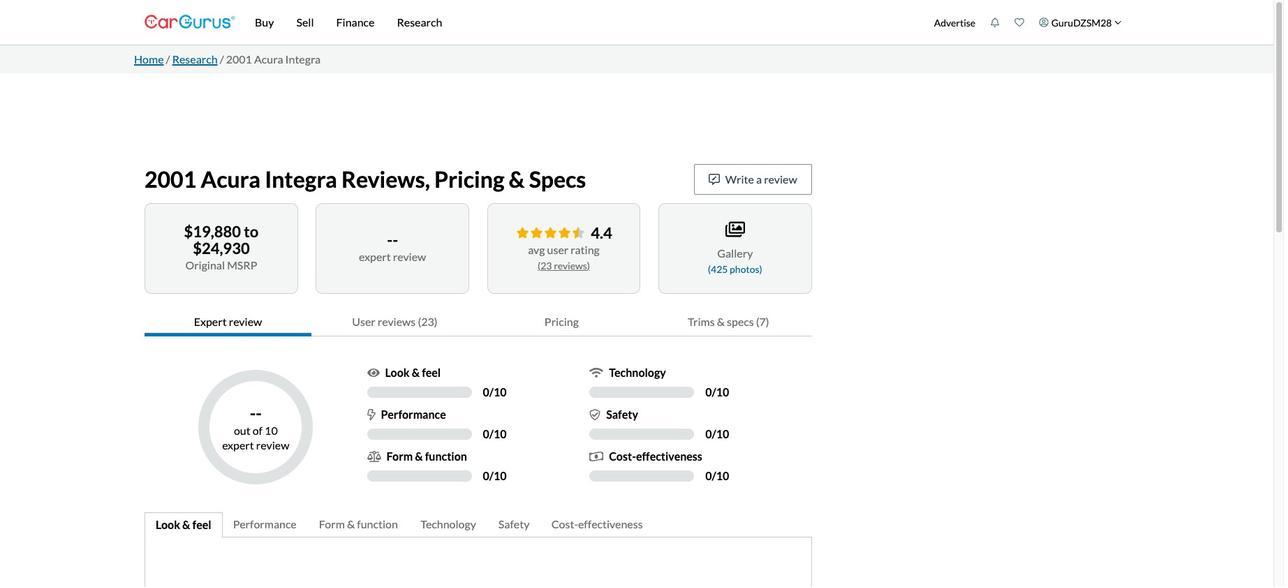 Task type: vqa. For each thing, say whether or not it's contained in the screenshot.
GURUDZSM28
yes



Task type: locate. For each thing, give the bounding box(es) containing it.
1 vertical spatial research
[[172, 52, 218, 66]]

cost- inside tab list
[[551, 517, 578, 531]]

safety
[[606, 408, 638, 421], [498, 517, 529, 531]]

10 inside -- out of 10 expert review
[[265, 424, 278, 437]]

0
[[483, 385, 489, 399], [705, 385, 712, 399], [483, 427, 489, 441], [705, 427, 712, 441], [483, 469, 489, 482], [705, 469, 712, 482]]

msrp
[[227, 258, 257, 272]]

cost- right money bill wave icon
[[609, 450, 636, 463]]

10
[[494, 385, 507, 399], [716, 385, 729, 399], [265, 424, 278, 437], [494, 427, 507, 441], [716, 427, 729, 441], [494, 469, 507, 482], [716, 469, 729, 482]]

(425
[[708, 263, 728, 275]]

2001 right "research" "link"
[[226, 52, 252, 66]]

technology tab
[[420, 517, 476, 531]]

1 vertical spatial performance
[[233, 517, 297, 531]]

0 horizontal spatial performance
[[233, 517, 297, 531]]

1 horizontal spatial look & feel
[[385, 366, 441, 379]]

0 vertical spatial research
[[397, 15, 442, 29]]

/ for cost-effectiveness
[[712, 469, 716, 482]]

$24,930
[[193, 239, 250, 258]]

1 horizontal spatial pricing
[[545, 315, 579, 328]]

finance button
[[325, 0, 386, 45]]

rating
[[571, 243, 600, 256]]

avg
[[528, 243, 545, 256]]

(23 reviews) link
[[538, 259, 590, 271]]

review right a
[[764, 172, 797, 186]]

0 vertical spatial tab list
[[145, 308, 812, 337]]

0 horizontal spatial function
[[357, 517, 398, 531]]

comment alt edit image
[[708, 174, 720, 185]]

form
[[387, 450, 413, 463], [319, 517, 345, 531]]

sell
[[296, 15, 314, 29]]

form & function tab
[[319, 517, 398, 531]]

1 vertical spatial acura
[[201, 165, 260, 193]]

safety right shield check icon
[[606, 408, 638, 421]]

safety inside tab list
[[498, 517, 529, 531]]

function up technology tab at the left bottom
[[425, 450, 467, 463]]

1 vertical spatial form
[[319, 517, 345, 531]]

effectiveness
[[636, 450, 702, 463], [578, 517, 643, 531]]

reviews
[[378, 315, 416, 328]]

0 horizontal spatial research
[[172, 52, 218, 66]]

0 vertical spatial cost-
[[609, 450, 636, 463]]

/ for look & feel
[[489, 385, 494, 399]]

user
[[352, 315, 375, 328]]

0 horizontal spatial safety
[[498, 517, 529, 531]]

research inside popup button
[[397, 15, 442, 29]]

&
[[509, 165, 525, 193], [717, 315, 725, 328], [412, 366, 420, 379], [415, 450, 423, 463], [347, 517, 355, 531], [182, 518, 190, 531]]

0 vertical spatial function
[[425, 450, 467, 463]]

1 horizontal spatial research
[[397, 15, 442, 29]]

expert up 'user' at the bottom left of the page
[[359, 250, 391, 263]]

0 / 10 for performance
[[483, 427, 507, 441]]

research right finance
[[397, 15, 442, 29]]

0 / 10 for look & feel
[[483, 385, 507, 399]]

0 horizontal spatial form
[[319, 517, 345, 531]]

bolt image
[[367, 409, 375, 420]]

expert inside -- out of 10 expert review
[[222, 438, 254, 451]]

acura
[[254, 52, 283, 66], [201, 165, 260, 193]]

0 vertical spatial safety
[[606, 408, 638, 421]]

expert inside tab
[[194, 315, 227, 328]]

gallery
[[717, 246, 753, 260]]

trims & specs (7)
[[688, 315, 769, 328]]

1 horizontal spatial performance
[[381, 408, 446, 421]]

specs
[[529, 165, 586, 193]]

0 horizontal spatial look
[[156, 518, 180, 531]]

0 horizontal spatial cost-
[[551, 517, 578, 531]]

(23
[[538, 259, 552, 271]]

1 tab list from the top
[[145, 308, 812, 337]]

review up 'reviews'
[[393, 250, 426, 263]]

tab list
[[145, 308, 812, 337], [145, 512, 812, 538]]

0 for technology
[[705, 385, 712, 399]]

review down msrp
[[229, 315, 262, 328]]

1 horizontal spatial form
[[387, 450, 413, 463]]

1 horizontal spatial feel
[[422, 366, 441, 379]]

cost-effectiveness down money bill wave icon
[[551, 517, 643, 531]]

0 vertical spatial technology
[[609, 366, 666, 379]]

form right "performance" tab
[[319, 517, 345, 531]]

finance
[[336, 15, 375, 29]]

menu
[[927, 3, 1129, 42]]

research
[[397, 15, 442, 29], [172, 52, 218, 66]]

images image
[[725, 221, 745, 238]]

photos)
[[730, 263, 762, 275]]

reviews)
[[554, 259, 590, 271]]

1 vertical spatial 2001
[[145, 165, 196, 193]]

1 vertical spatial integra
[[265, 165, 337, 193]]

2 tab list from the top
[[145, 512, 812, 538]]

10 for performance
[[494, 427, 507, 441]]

gurudzsm28
[[1051, 16, 1112, 28]]

performance
[[381, 408, 446, 421], [233, 517, 297, 531]]

1 horizontal spatial technology
[[609, 366, 666, 379]]

0 vertical spatial 2001
[[226, 52, 252, 66]]

0 vertical spatial acura
[[254, 52, 283, 66]]

gurudzsm28 button
[[1032, 3, 1129, 42]]

acura down the buy popup button
[[254, 52, 283, 66]]

0 horizontal spatial look & feel
[[156, 518, 211, 531]]

2001 up $19,880
[[145, 165, 196, 193]]

cost-
[[609, 450, 636, 463], [551, 517, 578, 531]]

expert down original
[[194, 315, 227, 328]]

user
[[547, 243, 569, 256]]

cargurus logo homepage link link
[[145, 2, 235, 42]]

research down cargurus logo homepage link
[[172, 52, 218, 66]]

saved cars image
[[1015, 17, 1024, 27]]

specs
[[727, 315, 754, 328]]

/
[[166, 52, 170, 66], [220, 52, 224, 66], [489, 385, 494, 399], [712, 385, 716, 399], [489, 427, 494, 441], [712, 427, 716, 441], [489, 469, 494, 482], [712, 469, 716, 482]]

look
[[385, 366, 410, 379], [156, 518, 180, 531]]

1 vertical spatial pricing
[[545, 315, 579, 328]]

1 vertical spatial technology
[[420, 517, 476, 531]]

chevron down image
[[1114, 19, 1122, 26]]

1 vertical spatial feel
[[192, 518, 211, 531]]

0 vertical spatial expert
[[359, 250, 391, 263]]

function down balance scale icon
[[357, 517, 398, 531]]

safety right technology tab at the left bottom
[[498, 517, 529, 531]]

1 vertical spatial cost-
[[551, 517, 578, 531]]

cost-effectiveness right money bill wave icon
[[609, 450, 702, 463]]

1 vertical spatial function
[[357, 517, 398, 531]]

0 for performance
[[483, 427, 489, 441]]

expert down out
[[222, 438, 254, 451]]

0 horizontal spatial technology
[[420, 517, 476, 531]]

/ for form & function
[[489, 469, 494, 482]]

function
[[425, 450, 467, 463], [357, 517, 398, 531]]

feel left "performance" tab
[[192, 518, 211, 531]]

money bill wave image
[[589, 451, 603, 462]]

advertise link
[[927, 3, 983, 42]]

technology right wifi image
[[609, 366, 666, 379]]

research link
[[172, 52, 218, 66]]

1 vertical spatial effectiveness
[[578, 517, 643, 531]]

1 horizontal spatial 2001
[[226, 52, 252, 66]]

form & function
[[387, 450, 467, 463], [319, 517, 398, 531]]

cost-effectiveness
[[609, 450, 702, 463], [551, 517, 643, 531]]

1 horizontal spatial cost-
[[609, 450, 636, 463]]

0 horizontal spatial feel
[[192, 518, 211, 531]]

menu bar
[[235, 0, 927, 45]]

1 vertical spatial expert
[[194, 315, 227, 328]]

1 horizontal spatial look
[[385, 366, 410, 379]]

cost- right safety tab
[[551, 517, 578, 531]]

form right balance scale icon
[[387, 450, 413, 463]]

expert
[[359, 250, 391, 263], [194, 315, 227, 328], [222, 438, 254, 451]]

function inside tab list
[[357, 517, 398, 531]]

2001
[[226, 52, 252, 66], [145, 165, 196, 193]]

review inside -- out of 10 expert review
[[256, 438, 289, 451]]

acura up $19,880
[[201, 165, 260, 193]]

0 / 10
[[483, 385, 507, 399], [705, 385, 729, 399], [483, 427, 507, 441], [705, 427, 729, 441], [483, 469, 507, 482], [705, 469, 729, 482]]

original
[[185, 258, 225, 272]]

form & function down balance scale icon
[[319, 517, 398, 531]]

tab panel
[[145, 537, 812, 587]]

0 vertical spatial look
[[385, 366, 410, 379]]

0 / 10 for technology
[[705, 385, 729, 399]]

technology left safety tab
[[420, 517, 476, 531]]

-
[[387, 230, 393, 249], [393, 230, 398, 249], [250, 403, 256, 423], [256, 403, 262, 423]]

look & feel tab
[[145, 512, 222, 538]]

feel
[[422, 366, 441, 379], [192, 518, 211, 531]]

form & function right balance scale icon
[[387, 450, 467, 463]]

integra
[[285, 52, 321, 66], [265, 165, 337, 193]]

1 vertical spatial safety
[[498, 517, 529, 531]]

technology
[[609, 366, 666, 379], [420, 517, 476, 531]]

user icon image
[[1039, 17, 1049, 27]]

4.4
[[591, 223, 612, 242]]

-- expert review
[[359, 230, 426, 263]]

pricing inside tab
[[545, 315, 579, 328]]

0 vertical spatial look & feel
[[385, 366, 441, 379]]

/ for safety
[[712, 427, 716, 441]]

trims & specs (7) tab
[[645, 308, 812, 337]]

gallery (425 photos)
[[708, 246, 762, 275]]

10 for form & function
[[494, 469, 507, 482]]

1 vertical spatial tab list
[[145, 512, 812, 538]]

trims
[[688, 315, 715, 328]]

2 vertical spatial expert
[[222, 438, 254, 451]]

1 horizontal spatial function
[[425, 450, 467, 463]]

look & feel
[[385, 366, 441, 379], [156, 518, 211, 531]]

review down "of"
[[256, 438, 289, 451]]

0 horizontal spatial pricing
[[434, 165, 504, 193]]

1 vertical spatial look & feel
[[156, 518, 211, 531]]

feel down "(23)"
[[422, 366, 441, 379]]

0 horizontal spatial 2001
[[145, 165, 196, 193]]

0 vertical spatial pricing
[[434, 165, 504, 193]]

pricing
[[434, 165, 504, 193], [545, 315, 579, 328]]

gurudzsm28 menu item
[[1032, 3, 1129, 42]]

1 vertical spatial look
[[156, 518, 180, 531]]

review
[[764, 172, 797, 186], [393, 250, 426, 263], [229, 315, 262, 328], [256, 438, 289, 451]]



Task type: describe. For each thing, give the bounding box(es) containing it.
review inside -- expert review
[[393, 250, 426, 263]]

look & feel inside tab
[[156, 518, 211, 531]]

0 for form & function
[[483, 469, 489, 482]]

look inside tab
[[156, 518, 180, 531]]

a
[[756, 172, 762, 186]]

avg user rating (23 reviews)
[[528, 243, 600, 271]]

menu containing advertise
[[927, 3, 1129, 42]]

10 for technology
[[716, 385, 729, 399]]

balance scale image
[[367, 451, 381, 462]]

0 for safety
[[705, 427, 712, 441]]

1 vertical spatial cost-effectiveness
[[551, 517, 643, 531]]

/ for performance
[[489, 427, 494, 441]]

0 / 10 for safety
[[705, 427, 729, 441]]

write a review
[[725, 172, 797, 186]]

$19,880
[[184, 222, 241, 241]]

shield check image
[[589, 409, 601, 420]]

(23)
[[418, 315, 437, 328]]

0 for look & feel
[[483, 385, 489, 399]]

1 horizontal spatial safety
[[606, 408, 638, 421]]

0 vertical spatial cost-effectiveness
[[609, 450, 702, 463]]

pricing tab
[[478, 308, 645, 337]]

sell button
[[285, 0, 325, 45]]

expert review
[[194, 315, 262, 328]]

home
[[134, 52, 164, 66]]

buy
[[255, 15, 274, 29]]

technology inside tab list
[[420, 517, 476, 531]]

10 for look & feel
[[494, 385, 507, 399]]

reviews,
[[341, 165, 430, 193]]

tab list containing expert review
[[145, 308, 812, 337]]

0 vertical spatial feel
[[422, 366, 441, 379]]

10 for cost-effectiveness
[[716, 469, 729, 482]]

0 vertical spatial performance
[[381, 408, 446, 421]]

2001 acura integra reviews, pricing & specs
[[145, 165, 586, 193]]

buy button
[[244, 0, 285, 45]]

10 for safety
[[716, 427, 729, 441]]

review inside "button"
[[764, 172, 797, 186]]

tab list containing performance
[[145, 512, 812, 538]]

wifi image
[[589, 367, 603, 378]]

form inside tab list
[[319, 517, 345, 531]]

advertise
[[934, 16, 976, 28]]

of
[[253, 424, 263, 437]]

$19,880 to $24,930 original msrp
[[184, 222, 259, 272]]

user reviews (23)
[[352, 315, 437, 328]]

open notifications image
[[990, 17, 1000, 27]]

0 vertical spatial effectiveness
[[636, 450, 702, 463]]

review inside tab
[[229, 315, 262, 328]]

write a review button
[[694, 164, 812, 195]]

0 / 10 for form & function
[[483, 469, 507, 482]]

0 vertical spatial form
[[387, 450, 413, 463]]

write
[[725, 172, 754, 186]]

expert inside -- expert review
[[359, 250, 391, 263]]

0 for cost-effectiveness
[[705, 469, 712, 482]]

performance inside tab
[[233, 517, 297, 531]]

research button
[[386, 0, 453, 45]]

expert review tab
[[145, 308, 311, 337]]

user reviews (23) tab
[[311, 308, 478, 337]]

0 vertical spatial integra
[[285, 52, 321, 66]]

to
[[244, 222, 259, 241]]

(7)
[[756, 315, 769, 328]]

menu bar containing buy
[[235, 0, 927, 45]]

out
[[234, 424, 250, 437]]

1 vertical spatial form & function
[[319, 517, 398, 531]]

home link
[[134, 52, 164, 66]]

cargurus logo homepage link image
[[145, 2, 235, 42]]

0 vertical spatial form & function
[[387, 450, 467, 463]]

eye image
[[367, 367, 380, 378]]

performance tab
[[222, 512, 309, 538]]

effectiveness inside tab list
[[578, 517, 643, 531]]

cost-effectiveness tab
[[551, 517, 643, 531]]

-- out of 10 expert review
[[222, 403, 289, 451]]

/ for technology
[[712, 385, 716, 399]]

safety tab
[[498, 517, 529, 531]]

home / research / 2001 acura integra
[[134, 52, 321, 66]]

feel inside tab
[[192, 518, 211, 531]]

0 / 10 for cost-effectiveness
[[705, 469, 729, 482]]



